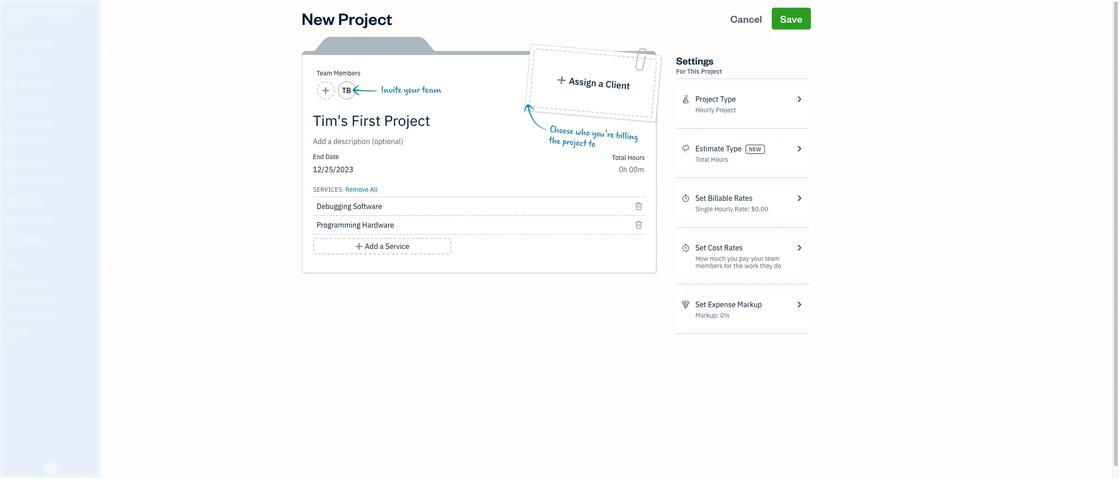 Task type: locate. For each thing, give the bounding box(es) containing it.
hours up hourly budget text box
[[628, 154, 645, 162]]

project type
[[696, 95, 736, 104]]

1 vertical spatial services
[[33, 295, 55, 302]]

1 vertical spatial a
[[380, 242, 384, 251]]

enterprises
[[40, 8, 75, 17]]

0 vertical spatial team members
[[317, 69, 361, 77]]

services right and
[[33, 295, 55, 302]]

0 vertical spatial the
[[549, 135, 561, 147]]

team up the add team member image in the top of the page
[[317, 69, 332, 77]]

services
[[313, 186, 342, 194], [33, 295, 55, 302]]

markup: 0%
[[696, 312, 730, 320]]

settings for settings for this project
[[676, 54, 714, 67]]

the left project
[[549, 135, 561, 147]]

a right add at the left bottom of page
[[380, 242, 384, 251]]

graveyard enterprises owner
[[7, 8, 75, 25]]

rates up rate
[[735, 194, 753, 203]]

total down estimate on the right top of the page
[[696, 156, 710, 164]]

team members up and
[[7, 278, 46, 286]]

the
[[549, 135, 561, 147], [734, 262, 743, 270]]

2 timetracking image from the top
[[682, 242, 690, 253]]

set for set expense markup
[[696, 300, 707, 309]]

hourly down project type
[[696, 106, 715, 114]]

settings up this
[[676, 54, 714, 67]]

1 horizontal spatial the
[[734, 262, 743, 270]]

1 timetracking image from the top
[[682, 193, 690, 204]]

a inside assign a client
[[598, 78, 604, 89]]

team right work
[[765, 255, 780, 263]]

1 vertical spatial your
[[751, 255, 764, 263]]

set up single in the top right of the page
[[696, 194, 707, 203]]

remove project service image
[[635, 220, 643, 231]]

1 horizontal spatial members
[[334, 69, 361, 77]]

1 horizontal spatial a
[[598, 78, 604, 89]]

0 vertical spatial your
[[404, 85, 420, 96]]

team up items
[[7, 278, 21, 286]]

1 vertical spatial plus image
[[355, 241, 363, 252]]

rates up you
[[725, 243, 743, 252]]

total hours down estimate on the right top of the page
[[696, 156, 729, 164]]

software
[[353, 202, 382, 211]]

bank connections link
[[2, 308, 97, 324]]

expense
[[708, 300, 736, 309]]

rates
[[735, 194, 753, 203], [725, 243, 743, 252]]

members up tb
[[334, 69, 361, 77]]

2 set from the top
[[696, 243, 707, 252]]

set
[[696, 194, 707, 203], [696, 243, 707, 252], [696, 300, 707, 309]]

plus image for add
[[355, 241, 363, 252]]

for
[[724, 262, 732, 270]]

1 horizontal spatial team
[[765, 255, 780, 263]]

end
[[313, 153, 324, 161]]

add
[[365, 242, 378, 251]]

1 horizontal spatial total hours
[[696, 156, 729, 164]]

type up hourly project
[[721, 95, 736, 104]]

total
[[612, 154, 626, 162], [696, 156, 710, 164]]

$0.00
[[752, 205, 769, 213]]

markup:
[[696, 312, 719, 320]]

1 horizontal spatial team members
[[317, 69, 361, 77]]

members
[[334, 69, 361, 77], [22, 278, 46, 286]]

0 vertical spatial a
[[598, 78, 604, 89]]

services inside the "main" element
[[33, 295, 55, 302]]

1 vertical spatial hourly
[[715, 205, 734, 213]]

timetracking image
[[682, 193, 690, 204], [682, 242, 690, 253]]

much
[[710, 255, 726, 263]]

3 set from the top
[[696, 300, 707, 309]]

0 horizontal spatial team
[[422, 85, 441, 96]]

chevronright image
[[795, 242, 804, 253]]

0 horizontal spatial services
[[33, 295, 55, 302]]

team members link
[[2, 274, 97, 290]]

0 vertical spatial settings
[[676, 54, 714, 67]]

plus image left assign
[[556, 75, 567, 85]]

timetracking image left billable
[[682, 193, 690, 204]]

single
[[696, 205, 713, 213]]

plus image for assign
[[556, 75, 567, 85]]

client image
[[6, 60, 17, 69]]

0 horizontal spatial hours
[[628, 154, 645, 162]]

estimate type
[[696, 144, 742, 153]]

0 vertical spatial rates
[[735, 194, 753, 203]]

team members up tb
[[317, 69, 361, 77]]

choose
[[549, 125, 574, 137]]

Hourly Budget text field
[[619, 165, 645, 174]]

0 vertical spatial team
[[317, 69, 332, 77]]

0 vertical spatial type
[[721, 95, 736, 104]]

0 vertical spatial services
[[313, 186, 342, 194]]

save button
[[772, 8, 811, 30]]

chevronright image
[[795, 94, 804, 105], [795, 143, 804, 154], [795, 193, 804, 204], [795, 299, 804, 310]]

0 vertical spatial team
[[422, 85, 441, 96]]

:
[[748, 205, 750, 213]]

the right the for
[[734, 262, 743, 270]]

hours down estimate type
[[711, 156, 729, 164]]

settings
[[676, 54, 714, 67], [7, 329, 28, 336]]

your inside "how much you pay your team members for the work they do"
[[751, 255, 764, 263]]

plus image inside assign a client button
[[556, 75, 567, 85]]

you're
[[592, 128, 615, 141]]

rates for set cost rates
[[725, 243, 743, 252]]

a left the client
[[598, 78, 604, 89]]

type left new at the right top of page
[[726, 144, 742, 153]]

projects image
[[682, 94, 690, 105]]

2 vertical spatial set
[[696, 300, 707, 309]]

services up debugging
[[313, 186, 342, 194]]

team
[[317, 69, 332, 77], [7, 278, 21, 286]]

1 vertical spatial the
[[734, 262, 743, 270]]

1 vertical spatial team members
[[7, 278, 46, 286]]

1 vertical spatial settings
[[7, 329, 28, 336]]

type
[[721, 95, 736, 104], [726, 144, 742, 153]]

1 vertical spatial members
[[22, 278, 46, 286]]

total up hourly budget text box
[[612, 154, 626, 162]]

settings inside the "main" element
[[7, 329, 28, 336]]

team up project name 'text field'
[[422, 85, 441, 96]]

members inside the "main" element
[[22, 278, 46, 286]]

team
[[422, 85, 441, 96], [765, 255, 780, 263]]

chevronright image for set billable rates
[[795, 193, 804, 204]]

connections
[[21, 312, 53, 319]]

chevronright image for estimate type
[[795, 143, 804, 154]]

pay
[[740, 255, 750, 263]]

assign a client button
[[529, 48, 657, 118]]

1 vertical spatial set
[[696, 243, 707, 252]]

your
[[404, 85, 420, 96], [751, 255, 764, 263]]

new project
[[302, 8, 393, 29]]

total hours up hourly budget text box
[[612, 154, 645, 162]]

1 horizontal spatial settings
[[676, 54, 714, 67]]

set cost rates
[[696, 243, 743, 252]]

hourly project
[[696, 106, 736, 114]]

set up markup:
[[696, 300, 707, 309]]

set up how
[[696, 243, 707, 252]]

owner
[[7, 18, 25, 25]]

1 vertical spatial type
[[726, 144, 742, 153]]

0 horizontal spatial settings
[[7, 329, 28, 336]]

invite
[[381, 85, 402, 96]]

team inside "how much you pay your team members for the work they do"
[[765, 255, 780, 263]]

0 vertical spatial plus image
[[556, 75, 567, 85]]

0 horizontal spatial team
[[7, 278, 21, 286]]

new
[[302, 8, 335, 29]]

hourly down the set billable rates
[[715, 205, 734, 213]]

1 chevronright image from the top
[[795, 94, 804, 105]]

0 horizontal spatial team members
[[7, 278, 46, 286]]

1 horizontal spatial plus image
[[556, 75, 567, 85]]

settings inside settings for this project
[[676, 54, 714, 67]]

expenses image
[[682, 299, 690, 310]]

timetracking image left cost
[[682, 242, 690, 253]]

0 vertical spatial timetracking image
[[682, 193, 690, 204]]

project
[[338, 8, 393, 29], [701, 67, 722, 75], [696, 95, 719, 104], [716, 106, 736, 114]]

4 chevronright image from the top
[[795, 299, 804, 310]]

apps link
[[2, 257, 97, 273]]

billing
[[616, 130, 639, 143]]

estimates image
[[682, 143, 690, 154]]

items
[[7, 295, 21, 302]]

a
[[598, 78, 604, 89], [380, 242, 384, 251]]

graveyard
[[7, 8, 39, 17]]

items and services link
[[2, 291, 97, 307]]

0 horizontal spatial total hours
[[612, 154, 645, 162]]

1 horizontal spatial hours
[[711, 156, 729, 164]]

plus image
[[556, 75, 567, 85], [355, 241, 363, 252]]

0 vertical spatial members
[[334, 69, 361, 77]]

remove
[[346, 186, 369, 194]]

0 horizontal spatial plus image
[[355, 241, 363, 252]]

1 vertical spatial rates
[[725, 243, 743, 252]]

estimate
[[696, 144, 725, 153]]

total hours
[[612, 154, 645, 162], [696, 156, 729, 164]]

freshbooks image
[[43, 464, 57, 475]]

3 chevronright image from the top
[[795, 193, 804, 204]]

1 horizontal spatial your
[[751, 255, 764, 263]]

programming hardware
[[317, 221, 394, 230]]

hours
[[628, 154, 645, 162], [711, 156, 729, 164]]

set for set billable rates
[[696, 194, 707, 203]]

hourly
[[696, 106, 715, 114], [715, 205, 734, 213]]

team members
[[317, 69, 361, 77], [7, 278, 46, 286]]

cancel
[[731, 12, 762, 25]]

your right 'pay'
[[751, 255, 764, 263]]

timetracking image for set billable rates
[[682, 193, 690, 204]]

1 vertical spatial team
[[7, 278, 21, 286]]

0 horizontal spatial the
[[549, 135, 561, 147]]

the inside choose who you're billing the project to
[[549, 135, 561, 147]]

1 vertical spatial team
[[765, 255, 780, 263]]

Project Description text field
[[313, 136, 563, 147]]

main element
[[0, 0, 123, 478]]

1 vertical spatial timetracking image
[[682, 242, 690, 253]]

for
[[676, 67, 686, 75]]

plus image left add at the left bottom of page
[[355, 241, 363, 252]]

team members inside the "main" element
[[7, 278, 46, 286]]

members up items and services
[[22, 278, 46, 286]]

settings link
[[2, 325, 97, 341]]

your right invite
[[404, 85, 420, 96]]

report image
[[6, 236, 17, 245]]

add a service button
[[313, 238, 451, 255]]

0 vertical spatial set
[[696, 194, 707, 203]]

settings down bank
[[7, 329, 28, 336]]

0 horizontal spatial members
[[22, 278, 46, 286]]

new
[[749, 146, 762, 153]]

remove project service image
[[635, 201, 643, 212]]

project image
[[6, 158, 17, 167]]

0 horizontal spatial a
[[380, 242, 384, 251]]

team inside the "main" element
[[7, 278, 21, 286]]

1 set from the top
[[696, 194, 707, 203]]

1 horizontal spatial services
[[313, 186, 342, 194]]

plus image inside add a service button
[[355, 241, 363, 252]]

add a service
[[365, 242, 410, 251]]

2 chevronright image from the top
[[795, 143, 804, 154]]

cost
[[708, 243, 723, 252]]



Task type: describe. For each thing, give the bounding box(es) containing it.
markup
[[738, 300, 762, 309]]

date
[[326, 153, 339, 161]]

rates for set billable rates
[[735, 194, 753, 203]]

timer image
[[6, 177, 17, 186]]

do
[[774, 262, 782, 270]]

items and services
[[7, 295, 55, 302]]

service
[[386, 242, 410, 251]]

expense image
[[6, 138, 17, 147]]

single hourly rate : $0.00
[[696, 205, 769, 213]]

assign
[[569, 75, 597, 89]]

you
[[728, 255, 738, 263]]

this
[[688, 67, 700, 75]]

hardware
[[362, 221, 394, 230]]

cancel button
[[722, 8, 771, 30]]

0 vertical spatial hourly
[[696, 106, 715, 114]]

dashboard image
[[6, 40, 17, 50]]

bank connections
[[7, 312, 53, 319]]

a for add
[[380, 242, 384, 251]]

billable
[[708, 194, 733, 203]]

project inside settings for this project
[[701, 67, 722, 75]]

remove all button
[[344, 182, 378, 195]]

settings for settings
[[7, 329, 28, 336]]

the inside "how much you pay your team members for the work they do"
[[734, 262, 743, 270]]

settings for this project
[[676, 54, 722, 75]]

0 horizontal spatial your
[[404, 85, 420, 96]]

set for set cost rates
[[696, 243, 707, 252]]

project
[[562, 137, 587, 149]]

bank
[[7, 312, 20, 319]]

0%
[[721, 312, 730, 320]]

End date in  format text field
[[313, 165, 424, 174]]

client
[[605, 78, 631, 92]]

1 horizontal spatial total
[[696, 156, 710, 164]]

Project Name text field
[[313, 111, 563, 130]]

tb
[[342, 86, 351, 95]]

estimate image
[[6, 80, 17, 89]]

chevronright image for project type
[[795, 94, 804, 105]]

1 horizontal spatial team
[[317, 69, 332, 77]]

choose who you're billing the project to
[[549, 125, 639, 150]]

apps
[[7, 261, 20, 269]]

programming
[[317, 221, 361, 230]]

all
[[370, 186, 378, 194]]

end date
[[313, 153, 339, 161]]

type for project type
[[721, 95, 736, 104]]

to
[[588, 139, 596, 150]]

money image
[[6, 197, 17, 206]]

invoice image
[[6, 99, 17, 108]]

who
[[575, 127, 590, 138]]

members
[[696, 262, 723, 270]]

and
[[22, 295, 32, 302]]

set expense markup
[[696, 300, 762, 309]]

chart image
[[6, 216, 17, 226]]

set billable rates
[[696, 194, 753, 203]]

how
[[696, 255, 709, 263]]

type for estimate type
[[726, 144, 742, 153]]

assign a client
[[569, 75, 631, 92]]

timetracking image for set cost rates
[[682, 242, 690, 253]]

work
[[745, 262, 759, 270]]

debugging
[[317, 202, 351, 211]]

chevronright image for set expense markup
[[795, 299, 804, 310]]

rate
[[735, 205, 748, 213]]

a for assign
[[598, 78, 604, 89]]

debugging software
[[317, 202, 382, 211]]

services remove all
[[313, 186, 378, 194]]

payment image
[[6, 119, 17, 128]]

0 horizontal spatial total
[[612, 154, 626, 162]]

add team member image
[[322, 85, 330, 96]]

how much you pay your team members for the work they do
[[696, 255, 782, 270]]

they
[[760, 262, 773, 270]]

save
[[781, 12, 803, 25]]

invite your team
[[381, 85, 441, 96]]



Task type: vqa. For each thing, say whether or not it's contained in the screenshot.
Programming Hardware's 'REMOVE PROJECT SERVICE' image
yes



